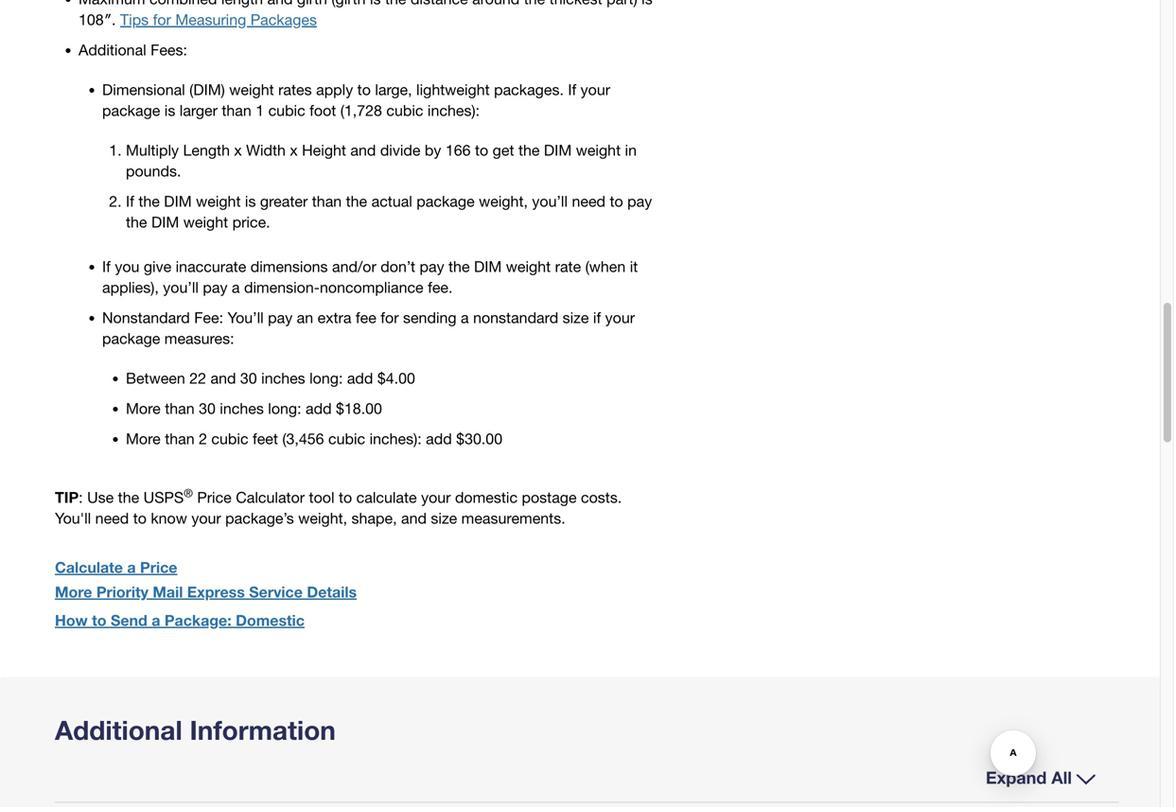 Task type: describe. For each thing, give the bounding box(es) containing it.
pay up fee.
[[420, 258, 445, 276]]

packages
[[251, 10, 317, 28]]

size inside the nonstandard fee: you'll pay an extra fee for sending a nonstandard size if your package measures:
[[563, 309, 589, 327]]

if you give inaccurate dimensions and/or don't pay the dim weight rate (when it applies), you'll pay a dimension-noncompliance fee.
[[102, 258, 638, 296]]

measures:
[[165, 329, 234, 347]]

how
[[55, 611, 88, 630]]

package inside dimensional (dim) weight rates apply to large, lightweight packages. if your package is larger than 1 cubic foot (1,728 cubic inches):
[[102, 101, 160, 119]]

tip : use the usps ®
[[55, 487, 193, 506]]

dim inside multiply length x width x height and divide by 166 to get the dim weight in pounds.
[[544, 141, 572, 159]]

cubic down rates
[[268, 101, 306, 119]]

calculate a price link
[[55, 557, 658, 578]]

width
[[246, 141, 286, 159]]

$30.00
[[456, 430, 503, 448]]

cubic right the 2
[[212, 430, 249, 448]]

22
[[190, 369, 206, 387]]

actual
[[372, 192, 413, 210]]

0 vertical spatial long:
[[310, 369, 343, 387]]

price calculator tool to calculate your domestic postage costs. you'll need to know your package's weight, shape, and size measurements.
[[55, 489, 622, 527]]

you'll inside if the dim weight is greater than the actual package weight, you'll need to pay the dim weight price.
[[532, 192, 568, 210]]

domestic
[[455, 489, 518, 506]]

divide
[[380, 141, 421, 159]]

you'll inside if you give inaccurate dimensions and/or don't pay the dim weight rate (when it applies), you'll pay a dimension-noncompliance fee.
[[163, 278, 199, 296]]

pay inside if the dim weight is greater than the actual package weight, you'll need to pay the dim weight price.
[[628, 192, 652, 210]]

nonstandard
[[102, 309, 190, 327]]

tips
[[120, 10, 149, 28]]

need inside price calculator tool to calculate your domestic postage costs. you'll need to know your package's weight, shape, and size measurements.
[[95, 509, 129, 527]]

:
[[79, 489, 83, 506]]

than down 22
[[165, 400, 195, 418]]

to down tip : use the usps ®
[[133, 509, 147, 527]]

more inside 'calculate a price more priority mail express service details'
[[55, 583, 92, 601]]

larger
[[180, 101, 218, 119]]

2 vertical spatial add
[[426, 430, 452, 448]]

and inside multiply length x width x height and divide by 166 to get the dim weight in pounds.
[[351, 141, 376, 159]]

expand
[[986, 767, 1047, 788]]

priority
[[96, 583, 149, 601]]

the left actual in the top of the page
[[346, 192, 367, 210]]

shape,
[[352, 509, 397, 527]]

an
[[297, 309, 314, 327]]

more for more than 2 cubic feet (3,456 cubic inches): add $30.00
[[126, 430, 161, 448]]

dimensions
[[251, 258, 328, 276]]

use
[[87, 489, 114, 506]]

packages.
[[494, 80, 564, 98]]

maximum combined length and girth (girth is the distance around the thickest part) is 108″.
[[79, 0, 653, 28]]

(dim)
[[189, 80, 225, 98]]

and/or
[[332, 258, 377, 276]]

get
[[493, 141, 515, 159]]

inaccurate
[[176, 258, 246, 276]]

details
[[307, 583, 357, 601]]

nonstandard
[[473, 309, 559, 327]]

fee.
[[428, 278, 453, 296]]

part)
[[607, 0, 638, 8]]

tool
[[309, 489, 335, 506]]

(girth
[[332, 0, 366, 8]]

for inside the nonstandard fee: you'll pay an extra fee for sending a nonstandard size if your package measures:
[[381, 309, 399, 327]]

dimension-
[[244, 278, 320, 296]]

between
[[126, 369, 185, 387]]

0 vertical spatial inches
[[261, 369, 305, 387]]

it
[[630, 258, 638, 276]]

fee:
[[194, 309, 223, 327]]

maximum
[[79, 0, 145, 8]]

weight up "price."
[[196, 192, 241, 210]]

(1,728
[[341, 101, 382, 119]]

give
[[144, 258, 172, 276]]

price inside 'calculate a price more priority mail express service details'
[[140, 558, 177, 577]]

additional for additional information
[[55, 714, 182, 746]]

108″.
[[79, 10, 116, 28]]

multiply
[[126, 141, 179, 159]]

how to send a package: domestic link
[[55, 606, 658, 635]]

1 vertical spatial long:
[[268, 400, 302, 418]]

(when
[[586, 258, 626, 276]]

calculate
[[357, 489, 417, 506]]

cubic down large,
[[387, 101, 424, 119]]

you
[[115, 258, 140, 276]]

your inside the nonstandard fee: you'll pay an extra fee for sending a nonstandard size if your package measures:
[[606, 309, 635, 327]]

package inside if the dim weight is greater than the actual package weight, you'll need to pay the dim weight price.
[[417, 192, 475, 210]]

tips for measuring packages link
[[120, 10, 317, 28]]

greater
[[260, 192, 308, 210]]

1 horizontal spatial 30
[[240, 369, 257, 387]]

cubic down $18.00
[[329, 430, 366, 448]]

if inside dimensional (dim) weight rates apply to large, lightweight packages. if your package is larger than 1 cubic foot (1,728 cubic inches):
[[568, 80, 577, 98]]

costs.
[[581, 489, 622, 506]]

1 x from the left
[[234, 141, 242, 159]]

don't
[[381, 258, 416, 276]]

pounds.
[[126, 162, 181, 180]]

sending
[[403, 309, 457, 327]]

pay inside the nonstandard fee: you'll pay an extra fee for sending a nonstandard size if your package measures:
[[268, 309, 293, 327]]

combined
[[150, 0, 217, 8]]

to inside if the dim weight is greater than the actual package weight, you'll need to pay the dim weight price.
[[610, 192, 624, 210]]

fees:
[[151, 41, 187, 59]]

girth
[[297, 0, 327, 8]]

if for is
[[102, 258, 111, 276]]

package's
[[225, 509, 294, 527]]

to inside dimensional (dim) weight rates apply to large, lightweight packages. if your package is larger than 1 cubic foot (1,728 cubic inches):
[[358, 80, 371, 98]]

you'll
[[228, 309, 264, 327]]

weight, inside if the dim weight is greater than the actual package weight, you'll need to pay the dim weight price.
[[479, 192, 528, 210]]

how to send a package: domestic
[[55, 611, 305, 630]]

more than 30 inches long: add $18.00
[[126, 400, 382, 418]]

dimensional
[[102, 80, 185, 98]]

if for the
[[126, 192, 134, 210]]

if the dim weight is greater than the actual package weight, you'll need to pay the dim weight price.
[[126, 192, 652, 231]]

large,
[[375, 80, 412, 98]]

more for more than 30 inches long: add $18.00
[[126, 400, 161, 418]]

your right calculate
[[421, 489, 451, 506]]

size inside price calculator tool to calculate your domestic postage costs. you'll need to know your package's weight, shape, and size measurements.
[[431, 509, 457, 527]]

weight up the 'inaccurate'
[[183, 213, 228, 231]]



Task type: vqa. For each thing, say whether or not it's contained in the screenshot.
the right the 'shipping'
no



Task type: locate. For each thing, give the bounding box(es) containing it.
more than 2 cubic feet (3,456 cubic inches): add $30.00
[[126, 430, 503, 448]]

length
[[183, 141, 230, 159]]

more
[[126, 400, 161, 418], [126, 430, 161, 448], [55, 583, 92, 601]]

2
[[199, 430, 207, 448]]

the
[[385, 0, 407, 8], [524, 0, 545, 8], [519, 141, 540, 159], [139, 192, 160, 210], [346, 192, 367, 210], [126, 213, 147, 231], [449, 258, 470, 276], [118, 489, 139, 506]]

send
[[111, 611, 147, 630]]

weight inside dimensional (dim) weight rates apply to large, lightweight packages. if your package is larger than 1 cubic foot (1,728 cubic inches):
[[229, 80, 274, 98]]

weight up 1
[[229, 80, 274, 98]]

expand all
[[986, 767, 1073, 788]]

around
[[473, 0, 520, 8]]

1 vertical spatial 30
[[199, 400, 216, 418]]

0 vertical spatial inches):
[[428, 101, 480, 119]]

0 horizontal spatial need
[[95, 509, 129, 527]]

0 vertical spatial weight,
[[479, 192, 528, 210]]

a up priority on the bottom of the page
[[127, 558, 136, 577]]

pay
[[628, 192, 652, 210], [420, 258, 445, 276], [203, 278, 228, 296], [268, 309, 293, 327]]

and inside maximum combined length and girth (girth is the distance around the thickest part) is 108″.
[[267, 0, 293, 8]]

is left larger
[[165, 101, 175, 119]]

more priority mail express service details link
[[55, 578, 658, 606]]

0 horizontal spatial 30
[[199, 400, 216, 418]]

length
[[221, 0, 263, 8]]

package down dimensional
[[102, 101, 160, 119]]

inches): down $18.00
[[370, 430, 422, 448]]

inches): down lightweight
[[428, 101, 480, 119]]

weight inside multiply length x width x height and divide by 166 to get the dim weight in pounds.
[[576, 141, 621, 159]]

1 horizontal spatial long:
[[310, 369, 343, 387]]

0 vertical spatial package
[[102, 101, 160, 119]]

rates
[[278, 80, 312, 98]]

and up packages
[[267, 0, 293, 8]]

x left width
[[234, 141, 242, 159]]

1
[[256, 101, 264, 119]]

2 horizontal spatial add
[[426, 430, 452, 448]]

package down nonstandard
[[102, 329, 160, 347]]

pay down the 'inaccurate'
[[203, 278, 228, 296]]

applies),
[[102, 278, 159, 296]]

price right ®
[[197, 489, 232, 506]]

to right the how
[[92, 611, 107, 630]]

additional fees:
[[79, 41, 187, 59]]

0 vertical spatial additional
[[79, 41, 146, 59]]

than right "greater" at top
[[312, 192, 342, 210]]

you'll down give
[[163, 278, 199, 296]]

1 vertical spatial if
[[126, 192, 134, 210]]

0 vertical spatial need
[[572, 192, 606, 210]]

to left get
[[475, 141, 489, 159]]

the down the pounds.
[[139, 192, 160, 210]]

to inside multiply length x width x height and divide by 166 to get the dim weight in pounds.
[[475, 141, 489, 159]]

express
[[187, 583, 245, 601]]

the up fee.
[[449, 258, 470, 276]]

is right the part) in the right top of the page
[[642, 0, 653, 8]]

dim up nonstandard
[[474, 258, 502, 276]]

add up more than 2 cubic feet (3,456 cubic inches): add $30.00 on the bottom left of the page
[[306, 400, 332, 418]]

package:
[[165, 611, 232, 630]]

more down between
[[126, 400, 161, 418]]

0 horizontal spatial long:
[[268, 400, 302, 418]]

more left the 2
[[126, 430, 161, 448]]

the inside multiply length x width x height and divide by 166 to get the dim weight in pounds.
[[519, 141, 540, 159]]

weight inside if you give inaccurate dimensions and/or don't pay the dim weight rate (when it applies), you'll pay a dimension-noncompliance fee.
[[506, 258, 551, 276]]

for down combined
[[153, 10, 171, 28]]

long: up $18.00
[[310, 369, 343, 387]]

usps
[[144, 489, 184, 506]]

weight, down get
[[479, 192, 528, 210]]

0 vertical spatial size
[[563, 309, 589, 327]]

1 vertical spatial more
[[126, 430, 161, 448]]

a up you'll
[[232, 278, 240, 296]]

weight left rate
[[506, 258, 551, 276]]

than left the 2
[[165, 430, 195, 448]]

2 vertical spatial package
[[102, 329, 160, 347]]

1 vertical spatial size
[[431, 509, 457, 527]]

long: down between 22 and 30 inches long: add $4.00
[[268, 400, 302, 418]]

166
[[446, 141, 471, 159]]

1 vertical spatial for
[[381, 309, 399, 327]]

1 horizontal spatial inches):
[[428, 101, 480, 119]]

dimensional (dim) weight rates apply to large, lightweight packages. if your package is larger than 1 cubic foot (1,728 cubic inches):
[[102, 80, 611, 119]]

the inside if you give inaccurate dimensions and/or don't pay the dim weight rate (when it applies), you'll pay a dimension-noncompliance fee.
[[449, 258, 470, 276]]

1 vertical spatial additional
[[55, 714, 182, 746]]

inches): inside dimensional (dim) weight rates apply to large, lightweight packages. if your package is larger than 1 cubic foot (1,728 cubic inches):
[[428, 101, 480, 119]]

weight
[[229, 80, 274, 98], [576, 141, 621, 159], [196, 192, 241, 210], [183, 213, 228, 231], [506, 258, 551, 276]]

2 vertical spatial if
[[102, 258, 111, 276]]

price up mail
[[140, 558, 177, 577]]

weight, inside price calculator tool to calculate your domestic postage costs. you'll need to know your package's weight, shape, and size measurements.
[[298, 509, 348, 527]]

need inside if the dim weight is greater than the actual package weight, you'll need to pay the dim weight price.
[[572, 192, 606, 210]]

weight left in
[[576, 141, 621, 159]]

your down ®
[[192, 509, 221, 527]]

0 horizontal spatial x
[[234, 141, 242, 159]]

dim down the pounds.
[[164, 192, 192, 210]]

to up (when
[[610, 192, 624, 210]]

2 vertical spatial more
[[55, 583, 92, 601]]

noncompliance
[[320, 278, 424, 296]]

x right width
[[290, 141, 298, 159]]

information
[[190, 714, 336, 746]]

calculate a price more priority mail express service details
[[55, 558, 357, 601]]

®
[[184, 487, 193, 500]]

weight,
[[479, 192, 528, 210], [298, 509, 348, 527]]

0 horizontal spatial for
[[153, 10, 171, 28]]

additional for additional fees:
[[79, 41, 146, 59]]

$18.00
[[336, 400, 382, 418]]

if inside if you give inaccurate dimensions and/or don't pay the dim weight rate (when it applies), you'll pay a dimension-noncompliance fee.
[[102, 258, 111, 276]]

the right use
[[118, 489, 139, 506]]

is up "price."
[[245, 192, 256, 210]]

x
[[234, 141, 242, 159], [290, 141, 298, 159]]

size left if
[[563, 309, 589, 327]]

extra
[[318, 309, 352, 327]]

add
[[347, 369, 373, 387], [306, 400, 332, 418], [426, 430, 452, 448]]

measurements.
[[462, 509, 566, 527]]

1 vertical spatial weight,
[[298, 509, 348, 527]]

dim
[[544, 141, 572, 159], [164, 192, 192, 210], [151, 213, 179, 231], [474, 258, 502, 276]]

calculate
[[55, 558, 123, 577]]

1 vertical spatial inches):
[[370, 430, 422, 448]]

1 horizontal spatial price
[[197, 489, 232, 506]]

add left $30.00
[[426, 430, 452, 448]]

pay left 'an'
[[268, 309, 293, 327]]

1 vertical spatial inches
[[220, 400, 264, 418]]

weight, down tool
[[298, 509, 348, 527]]

calculator
[[236, 489, 305, 506]]

distance
[[411, 0, 468, 8]]

price inside price calculator tool to calculate your domestic postage costs. you'll need to know your package's weight, shape, and size measurements.
[[197, 489, 232, 506]]

2 x from the left
[[290, 141, 298, 159]]

your right packages.
[[581, 80, 611, 98]]

your right if
[[606, 309, 635, 327]]

additional information
[[55, 714, 336, 746]]

price.
[[233, 213, 270, 231]]

1 horizontal spatial if
[[126, 192, 134, 210]]

1 horizontal spatial x
[[290, 141, 298, 159]]

a inside if you give inaccurate dimensions and/or don't pay the dim weight rate (when it applies), you'll pay a dimension-noncompliance fee.
[[232, 278, 240, 296]]

all
[[1052, 767, 1073, 788]]

and right 22
[[211, 369, 236, 387]]

1 horizontal spatial size
[[563, 309, 589, 327]]

1 vertical spatial package
[[417, 192, 475, 210]]

0 horizontal spatial price
[[140, 558, 177, 577]]

package
[[102, 101, 160, 119], [417, 192, 475, 210], [102, 329, 160, 347]]

0 horizontal spatial you'll
[[163, 278, 199, 296]]

if right packages.
[[568, 80, 577, 98]]

nonstandard fee: you'll pay an extra fee for sending a nonstandard size if your package measures:
[[102, 309, 635, 347]]

than inside if the dim weight is greater than the actual package weight, you'll need to pay the dim weight price.
[[312, 192, 342, 210]]

and left divide
[[351, 141, 376, 159]]

1 horizontal spatial need
[[572, 192, 606, 210]]

is right (girth
[[370, 0, 381, 8]]

30 up more than 30 inches long: add $18.00
[[240, 369, 257, 387]]

add up $18.00
[[347, 369, 373, 387]]

need up (when
[[572, 192, 606, 210]]

fee
[[356, 309, 377, 327]]

your inside dimensional (dim) weight rates apply to large, lightweight packages. if your package is larger than 1 cubic foot (1,728 cubic inches):
[[581, 80, 611, 98]]

1 vertical spatial you'll
[[163, 278, 199, 296]]

0 horizontal spatial weight,
[[298, 509, 348, 527]]

and inside price calculator tool to calculate your domestic postage costs. you'll need to know your package's weight, shape, and size measurements.
[[401, 509, 427, 527]]

0 horizontal spatial inches):
[[370, 430, 422, 448]]

know
[[151, 509, 187, 527]]

a inside the nonstandard fee: you'll pay an extra fee for sending a nonstandard size if your package measures:
[[461, 309, 469, 327]]

30
[[240, 369, 257, 387], [199, 400, 216, 418]]

the right get
[[519, 141, 540, 159]]

0 vertical spatial you'll
[[532, 192, 568, 210]]

by
[[425, 141, 442, 159]]

height
[[302, 141, 346, 159]]

a inside 'calculate a price more priority mail express service details'
[[127, 558, 136, 577]]

30 up the 2
[[199, 400, 216, 418]]

thickest
[[550, 0, 603, 8]]

cubic
[[268, 101, 306, 119], [387, 101, 424, 119], [212, 430, 249, 448], [329, 430, 366, 448]]

and
[[267, 0, 293, 8], [351, 141, 376, 159], [211, 369, 236, 387], [401, 509, 427, 527]]

0 vertical spatial if
[[568, 80, 577, 98]]

domestic
[[236, 611, 305, 630]]

and down calculate
[[401, 509, 427, 527]]

inches up feet on the left bottom of page
[[220, 400, 264, 418]]

2 horizontal spatial if
[[568, 80, 577, 98]]

price
[[197, 489, 232, 506], [140, 558, 177, 577]]

is inside if the dim weight is greater than the actual package weight, you'll need to pay the dim weight price.
[[245, 192, 256, 210]]

1 horizontal spatial weight,
[[479, 192, 528, 210]]

if down the pounds.
[[126, 192, 134, 210]]

you'll
[[55, 509, 91, 527]]

package down 166
[[417, 192, 475, 210]]

a right 'send'
[[152, 611, 160, 630]]

if left you
[[102, 258, 111, 276]]

apply
[[316, 80, 353, 98]]

feet
[[253, 430, 278, 448]]

the left distance
[[385, 0, 407, 8]]

postage
[[522, 489, 577, 506]]

tips for measuring packages
[[120, 10, 317, 28]]

1 vertical spatial price
[[140, 558, 177, 577]]

for right fee
[[381, 309, 399, 327]]

0 vertical spatial 30
[[240, 369, 257, 387]]

to up '(1,728'
[[358, 80, 371, 98]]

0 vertical spatial price
[[197, 489, 232, 506]]

service
[[249, 583, 303, 601]]

mail
[[153, 583, 183, 601]]

dim inside if you give inaccurate dimensions and/or don't pay the dim weight rate (when it applies), you'll pay a dimension-noncompliance fee.
[[474, 258, 502, 276]]

dim right get
[[544, 141, 572, 159]]

0 horizontal spatial if
[[102, 258, 111, 276]]

1 horizontal spatial add
[[347, 369, 373, 387]]

the up you
[[126, 213, 147, 231]]

than left 1
[[222, 101, 252, 119]]

measuring
[[175, 10, 246, 28]]

1 horizontal spatial you'll
[[532, 192, 568, 210]]

your
[[581, 80, 611, 98], [606, 309, 635, 327], [421, 489, 451, 506], [192, 509, 221, 527]]

the inside tip : use the usps ®
[[118, 489, 139, 506]]

0 vertical spatial add
[[347, 369, 373, 387]]

you'll up rate
[[532, 192, 568, 210]]

(3,456
[[282, 430, 324, 448]]

if
[[593, 309, 601, 327]]

if inside if the dim weight is greater than the actual package weight, you'll need to pay the dim weight price.
[[126, 192, 134, 210]]

dim up give
[[151, 213, 179, 231]]

0 horizontal spatial size
[[431, 509, 457, 527]]

0 vertical spatial more
[[126, 400, 161, 418]]

additional
[[79, 41, 146, 59], [55, 714, 182, 746]]

1 vertical spatial add
[[306, 400, 332, 418]]

foot
[[310, 101, 336, 119]]

a right sending on the top of the page
[[461, 309, 469, 327]]

than inside dimensional (dim) weight rates apply to large, lightweight packages. if your package is larger than 1 cubic foot (1,728 cubic inches):
[[222, 101, 252, 119]]

inches up more than 30 inches long: add $18.00
[[261, 369, 305, 387]]

the right around
[[524, 0, 545, 8]]

more up the how
[[55, 583, 92, 601]]

size down domestic
[[431, 509, 457, 527]]

1 vertical spatial need
[[95, 509, 129, 527]]

pay down in
[[628, 192, 652, 210]]

in
[[625, 141, 637, 159]]

need down use
[[95, 509, 129, 527]]

lightweight
[[417, 80, 490, 98]]

package inside the nonstandard fee: you'll pay an extra fee for sending a nonstandard size if your package measures:
[[102, 329, 160, 347]]

is inside dimensional (dim) weight rates apply to large, lightweight packages. if your package is larger than 1 cubic foot (1,728 cubic inches):
[[165, 101, 175, 119]]

to right tool
[[339, 489, 352, 506]]

$4.00
[[378, 369, 415, 387]]

0 horizontal spatial add
[[306, 400, 332, 418]]

0 vertical spatial for
[[153, 10, 171, 28]]

1 horizontal spatial for
[[381, 309, 399, 327]]

between 22 and 30 inches long: add $4.00
[[126, 369, 415, 387]]

if
[[568, 80, 577, 98], [126, 192, 134, 210], [102, 258, 111, 276]]



